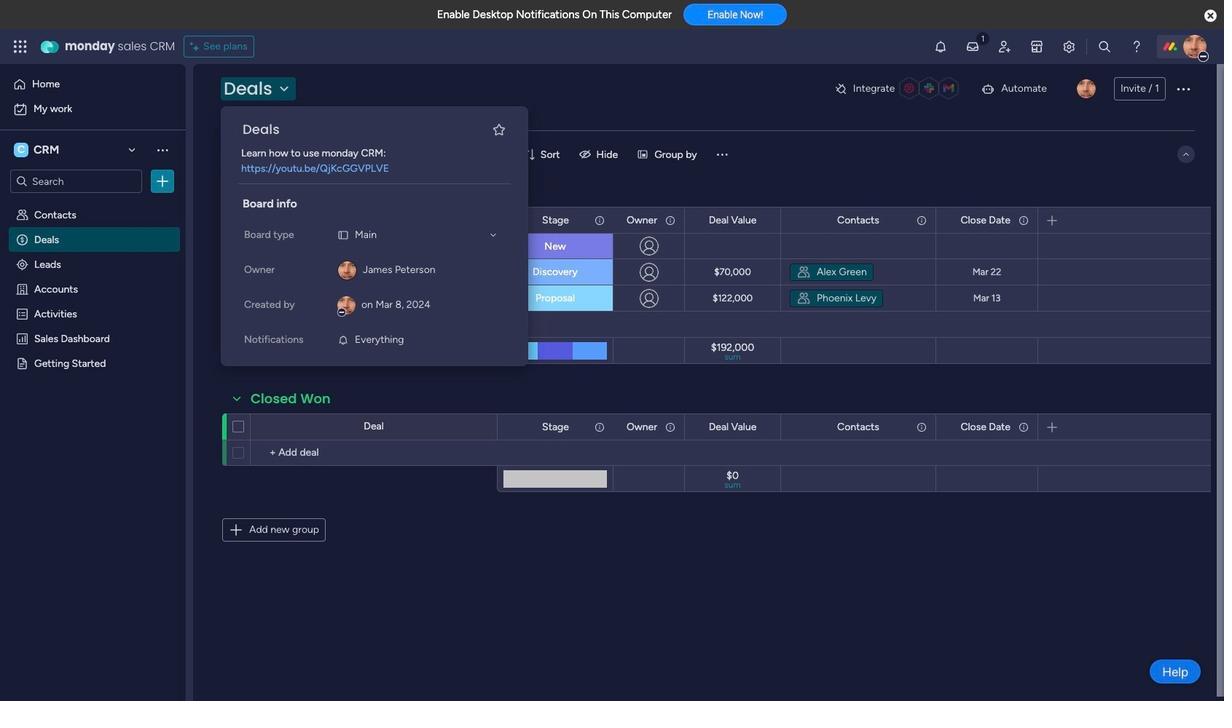 Task type: locate. For each thing, give the bounding box(es) containing it.
add to favorites image
[[492, 122, 506, 137]]

angle down image
[[282, 149, 289, 160]]

alex green element
[[790, 263, 874, 281]]

None field
[[239, 120, 487, 139], [247, 183, 336, 202], [539, 212, 573, 228], [623, 212, 661, 228], [705, 212, 760, 228], [834, 212, 883, 228], [957, 212, 1014, 228], [247, 390, 334, 409], [539, 419, 573, 435], [623, 419, 661, 435], [705, 419, 760, 435], [834, 419, 883, 435], [957, 419, 1014, 435], [239, 120, 487, 139], [247, 183, 336, 202], [539, 212, 573, 228], [623, 212, 661, 228], [705, 212, 760, 228], [834, 212, 883, 228], [957, 212, 1014, 228], [247, 390, 334, 409], [539, 419, 573, 435], [623, 419, 661, 435], [705, 419, 760, 435], [834, 419, 883, 435], [957, 419, 1014, 435]]

list box
[[0, 199, 186, 572]]

v2 search image
[[314, 146, 325, 163]]

options image
[[155, 174, 170, 189]]

tab list
[[221, 106, 1195, 130]]

notifications image
[[934, 39, 948, 54]]

options image
[[1175, 80, 1192, 98], [203, 228, 214, 264], [203, 254, 214, 290], [203, 280, 214, 317]]

0 horizontal spatial column information image
[[594, 215, 606, 226]]

workspace image
[[14, 142, 28, 158]]

2 horizontal spatial column information image
[[916, 422, 928, 433]]

tab
[[456, 106, 479, 130]]

public dashboard image
[[15, 332, 29, 345]]

emails settings image
[[1062, 39, 1076, 54]]

invite members image
[[998, 39, 1012, 54]]

column information image
[[594, 215, 606, 226], [665, 215, 676, 226], [916, 422, 928, 433]]

filter board by person image
[[376, 147, 400, 162]]

option
[[9, 73, 177, 96], [9, 98, 177, 121], [0, 202, 186, 204]]

column information image
[[916, 215, 928, 226], [1018, 215, 1030, 226], [594, 422, 606, 433], [665, 422, 676, 433], [1018, 422, 1030, 433]]



Task type: describe. For each thing, give the bounding box(es) containing it.
public board image
[[15, 356, 29, 370]]

see plans image
[[190, 39, 203, 55]]

1 vertical spatial option
[[9, 98, 177, 121]]

workspace selection element
[[14, 141, 62, 159]]

dapulse close image
[[1205, 9, 1217, 23]]

menu image
[[715, 147, 729, 162]]

+ Add deal text field
[[258, 445, 490, 462]]

monday marketplace image
[[1030, 39, 1044, 54]]

svg image
[[797, 291, 811, 306]]

2 vertical spatial option
[[0, 202, 186, 204]]

0 vertical spatial option
[[9, 73, 177, 96]]

collapse image
[[1181, 149, 1192, 160]]

Search field
[[325, 144, 368, 165]]

james peterson image
[[1184, 35, 1207, 58]]

update feed image
[[966, 39, 980, 54]]

1 horizontal spatial column information image
[[665, 215, 676, 226]]

select product image
[[13, 39, 28, 54]]

james peterson image
[[1077, 79, 1096, 98]]

Search in workspace field
[[31, 173, 122, 190]]

search everything image
[[1098, 39, 1112, 54]]

phoenix levy element
[[790, 290, 883, 307]]

1 image
[[977, 30, 990, 46]]

svg image
[[797, 265, 811, 279]]

help image
[[1130, 39, 1144, 54]]

workspace options image
[[155, 143, 170, 157]]



Task type: vqa. For each thing, say whether or not it's contained in the screenshot.
FILTER BOARD BY PERSON icon
yes



